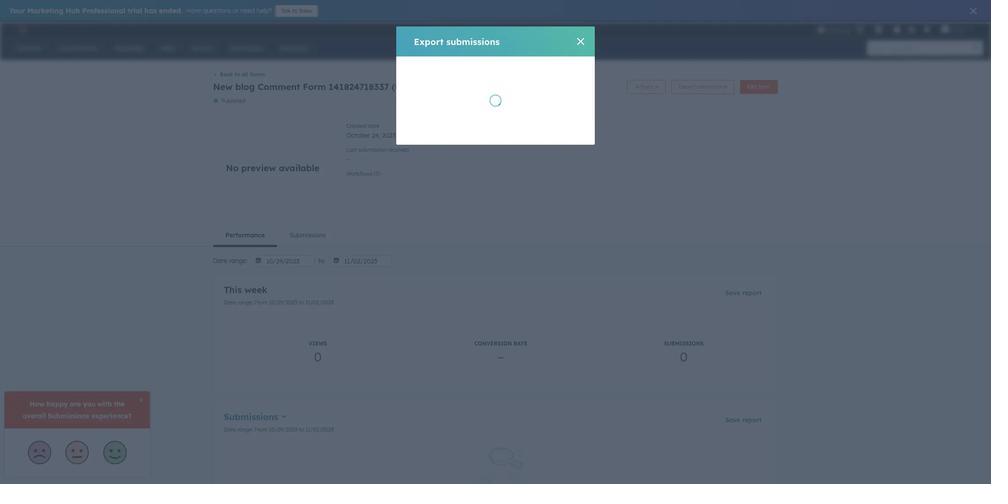Task type: locate. For each thing, give the bounding box(es) containing it.
1 vertical spatial report
[[742, 416, 762, 424]]

1 11/02/2023 from the top
[[306, 299, 334, 306]]

menu containing music
[[816, 22, 981, 36]]

export submissions dialog
[[396, 26, 595, 145]]

1 save from the top
[[725, 289, 740, 297]]

2 from from the top
[[255, 426, 268, 433]]

date range: from 10/29/2023 to 11/02/2023 down submissions popup button
[[224, 426, 334, 433]]

settings image
[[908, 26, 916, 34]]

date down this
[[224, 299, 236, 306]]

comment
[[258, 81, 300, 92]]

form
[[303, 81, 326, 92]]

1 vertical spatial export submissions
[[679, 84, 727, 90]]

0 vertical spatial report
[[742, 289, 762, 297]]

export submissions button
[[671, 80, 735, 94]]

hub
[[66, 6, 80, 15]]

10/29/2023
[[269, 299, 297, 306], [269, 426, 297, 433]]

workflows
[[346, 170, 372, 177]]

export
[[414, 36, 444, 47], [679, 84, 695, 90]]

1 save report from the top
[[725, 289, 762, 297]]

settings link
[[906, 24, 917, 34]]

save report for 1st save report button from the top of the page
[[725, 289, 762, 297]]

last submission received - workflows (0)
[[346, 147, 409, 177]]

date up this
[[213, 257, 227, 265]]

date range: from 10/29/2023 to 11/02/2023
[[224, 299, 334, 306], [224, 426, 334, 433]]

1 save report button from the top
[[720, 284, 767, 297]]

0 horizontal spatial submissions
[[224, 411, 278, 422]]

professional
[[82, 6, 125, 15]]

date range: from 10/29/2023 to 11/02/2023 for 1st save report button from the top of the page
[[224, 299, 334, 306]]

11/02/2023 for second save report button
[[306, 426, 334, 433]]

0 vertical spatial from
[[255, 299, 268, 306]]

1 from from the top
[[255, 299, 268, 306]]

preview
[[241, 162, 276, 173]]

hubspot image
[[16, 24, 26, 34]]

range: down performance
[[229, 257, 247, 265]]

2 save report from the top
[[725, 416, 762, 424]]

october
[[346, 132, 370, 140]]

this week
[[224, 284, 267, 295]]

submissions
[[446, 36, 500, 47], [697, 84, 727, 90]]

submissions
[[290, 231, 326, 239], [664, 340, 704, 347], [224, 411, 278, 422]]

0 horizontal spatial export
[[414, 36, 444, 47]]

menu
[[816, 22, 981, 36]]

range: for second save report button
[[237, 426, 253, 433]]

export inside button
[[679, 84, 695, 90]]

close image
[[577, 38, 584, 45]]

calling icon button
[[853, 23, 868, 35]]

navigation
[[213, 225, 778, 246]]

24,
[[372, 132, 381, 140]]

sales
[[299, 8, 312, 14]]

1 0 from the left
[[314, 349, 322, 365]]

0 horizontal spatial submissions
[[446, 36, 500, 47]]

to
[[292, 8, 298, 14], [235, 71, 240, 78], [318, 257, 324, 265], [299, 299, 304, 306], [299, 426, 304, 433]]

edit form button
[[740, 80, 778, 94]]

upgrade
[[827, 26, 851, 33]]

0 vertical spatial export submissions
[[414, 36, 500, 47]]

range:
[[229, 257, 247, 265], [237, 299, 253, 306], [237, 426, 253, 433]]

0 vertical spatial export
[[414, 36, 444, 47]]

11/02/2023 for 1st save report button from the top of the page
[[306, 299, 334, 306]]

notifications image
[[923, 26, 931, 34]]

export submissions inside export submissions button
[[679, 84, 727, 90]]

2 save report button from the top
[[720, 411, 767, 424]]

save report
[[725, 289, 762, 297], [725, 416, 762, 424]]

2 report from the top
[[742, 416, 762, 424]]

11/02/2023
[[306, 299, 334, 306], [306, 426, 334, 433]]

range: down submissions popup button
[[237, 426, 253, 433]]

2 date range: from 10/29/2023 to 11/02/2023 from the top
[[224, 426, 334, 433]]

0 vertical spatial 11/02/2023
[[306, 299, 334, 306]]

report for second save report button
[[742, 416, 762, 424]]

created
[[346, 123, 366, 129]]

1 report from the top
[[742, 289, 762, 297]]

close image
[[970, 8, 977, 15]]

date
[[213, 257, 227, 265], [224, 299, 236, 306], [224, 426, 236, 433]]

1 horizontal spatial submissions
[[290, 231, 326, 239]]

date range: from 10/29/2023 to 11/02/2023 for second save report button
[[224, 426, 334, 433]]

1 vertical spatial range:
[[237, 299, 253, 306]]

1 vertical spatial save report button
[[720, 411, 767, 424]]

last
[[346, 147, 357, 153]]

1 vertical spatial 11/02/2023
[[306, 426, 334, 433]]

date range: from 10/29/2023 to 11/02/2023 down week
[[224, 299, 334, 306]]

0 vertical spatial submissions
[[446, 36, 500, 47]]

hubspot link
[[11, 24, 33, 34]]

0 vertical spatial 10/29/2023
[[269, 299, 297, 306]]

1 vertical spatial date range: from 10/29/2023 to 11/02/2023
[[224, 426, 334, 433]]

views 0
[[309, 340, 327, 365]]

need
[[240, 7, 255, 15]]

report
[[742, 289, 762, 297], [742, 416, 762, 424]]

1 horizontal spatial export submissions
[[679, 84, 727, 90]]

save
[[725, 289, 740, 297], [725, 416, 740, 424]]

marketplaces button
[[869, 22, 888, 36]]

1 vertical spatial 10/29/2023
[[269, 426, 297, 433]]

1 horizontal spatial export
[[679, 84, 695, 90]]

0 vertical spatial date range: from 10/29/2023 to 11/02/2023
[[224, 299, 334, 306]]

your
[[9, 6, 25, 15]]

0 inside views 0
[[314, 349, 322, 365]]

marketing
[[27, 6, 63, 15]]

141824718337
[[329, 81, 389, 92]]

navigation containing performance
[[213, 225, 778, 246]]

0 vertical spatial submissions
[[290, 231, 326, 239]]

0 vertical spatial save
[[725, 289, 740, 297]]

submissions inside button
[[290, 231, 326, 239]]

(0)
[[374, 170, 381, 177]]

0 for views 0
[[314, 349, 322, 365]]

0
[[314, 349, 322, 365], [680, 349, 688, 365]]

0 horizontal spatial 0
[[314, 349, 322, 365]]

2 vertical spatial submissions
[[224, 411, 278, 422]]

form
[[759, 84, 771, 90]]

from down week
[[255, 299, 268, 306]]

from
[[255, 299, 268, 306], [255, 426, 268, 433]]

1 vertical spatial from
[[255, 426, 268, 433]]

1 vertical spatial submissions
[[697, 84, 727, 90]]

0 vertical spatial save report
[[725, 289, 762, 297]]

10/29/2023 down mm/dd/yyyy text box
[[269, 299, 297, 306]]

save for second save report button
[[725, 416, 740, 424]]

your marketing hub professional trial has ended. have questions or need help?
[[9, 6, 272, 15]]

export submissions
[[414, 36, 500, 47], [679, 84, 727, 90]]

2 save from the top
[[725, 416, 740, 424]]

0 inside the submissions 0
[[680, 349, 688, 365]]

or
[[233, 7, 239, 15]]

talk to sales
[[281, 8, 312, 14]]

talk to sales button
[[275, 5, 318, 17]]

1 vertical spatial export
[[679, 84, 695, 90]]

actions
[[635, 84, 653, 90]]

1 horizontal spatial submissions
[[697, 84, 727, 90]]

1 vertical spatial submissions
[[664, 340, 704, 347]]

performance button
[[213, 225, 277, 246]]

1 date range: from 10/29/2023 to 11/02/2023 from the top
[[224, 299, 334, 306]]

new blog comment form 141824718337 (english) banner
[[213, 77, 778, 98]]

2 vertical spatial range:
[[237, 426, 253, 433]]

save report button
[[720, 284, 767, 297], [720, 411, 767, 424]]

notifications button
[[919, 22, 934, 36]]

2 0 from the left
[[680, 349, 688, 365]]

0 vertical spatial save report button
[[720, 284, 767, 297]]

from down submissions popup button
[[255, 426, 268, 433]]

10/29/2023 down submissions popup button
[[269, 426, 297, 433]]

back to all forms
[[220, 71, 265, 78]]

greg robinson image
[[941, 25, 949, 33]]

2 vertical spatial date
[[224, 426, 236, 433]]

date down submissions popup button
[[224, 426, 236, 433]]

date for 1st save report button from the top of the page
[[224, 299, 236, 306]]

MM/DD/YYYY text field
[[251, 256, 314, 267]]

0 horizontal spatial export submissions
[[414, 36, 500, 47]]

all
[[242, 71, 248, 78]]

2 11/02/2023 from the top
[[306, 426, 334, 433]]

1 10/29/2023 from the top
[[269, 299, 297, 306]]

1 horizontal spatial 0
[[680, 349, 688, 365]]

1 vertical spatial date
[[224, 299, 236, 306]]

1 vertical spatial save report
[[725, 416, 762, 424]]

0 vertical spatial date
[[213, 257, 227, 265]]

1 vertical spatial save
[[725, 416, 740, 424]]

range: down this week
[[237, 299, 253, 306]]



Task type: vqa. For each thing, say whether or not it's contained in the screenshot.
7th Press to sort. 'element' from the right
no



Task type: describe. For each thing, give the bounding box(es) containing it.
from for second save report button
[[255, 426, 268, 433]]

0 vertical spatial range:
[[229, 257, 247, 265]]

talk
[[281, 8, 291, 14]]

this
[[224, 284, 242, 295]]

date range:
[[213, 257, 247, 265]]

help button
[[890, 22, 905, 36]]

date for second save report button
[[224, 426, 236, 433]]

submissions button
[[277, 225, 338, 246]]

search button
[[968, 41, 983, 56]]

performance
[[226, 231, 265, 239]]

2023
[[382, 132, 396, 140]]

save for 1st save report button from the top of the page
[[725, 289, 740, 297]]

report for 1st save report button from the top of the page
[[742, 289, 762, 297]]

help?
[[257, 7, 272, 15]]

upgrade image
[[817, 26, 825, 34]]

rate
[[514, 340, 527, 347]]

submissions 0
[[664, 340, 704, 365]]

created date october 24, 2023
[[346, 123, 396, 140]]

back to all forms link
[[213, 71, 265, 78]]

-
[[346, 155, 349, 163]]

range: for 1st save report button from the top of the page
[[237, 299, 253, 306]]

new blog comment form 141824718337 (english)
[[213, 81, 431, 92]]

date
[[368, 123, 379, 129]]

edit
[[747, 84, 757, 90]]

actions button
[[627, 80, 666, 94]]

has
[[144, 6, 157, 15]]

(english)
[[392, 81, 431, 92]]

Search HubSpot search field
[[867, 41, 975, 56]]

published
[[222, 98, 246, 104]]

0 for submissions 0
[[680, 349, 688, 365]]

have
[[186, 7, 201, 15]]

music
[[951, 26, 966, 33]]

submissions inside popup button
[[224, 411, 278, 422]]

to inside the talk to sales button
[[292, 8, 298, 14]]

blog
[[235, 81, 255, 92]]

export inside dialog
[[414, 36, 444, 47]]

help image
[[893, 26, 901, 34]]

submissions inside export submissions button
[[697, 84, 727, 90]]

conversion
[[474, 340, 512, 347]]

received
[[388, 147, 409, 153]]

marketplaces image
[[875, 26, 883, 34]]

calling icon image
[[856, 26, 864, 34]]

submissions inside export submissions dialog
[[446, 36, 500, 47]]

export submissions inside export submissions dialog
[[414, 36, 500, 47]]

edit form
[[747, 84, 771, 90]]

search image
[[973, 45, 979, 51]]

–
[[498, 349, 504, 365]]

new
[[213, 81, 233, 92]]

2 10/29/2023 from the top
[[269, 426, 297, 433]]

trial
[[128, 6, 142, 15]]

from for 1st save report button from the top of the page
[[255, 299, 268, 306]]

no preview available
[[226, 162, 320, 173]]

back
[[220, 71, 233, 78]]

2 horizontal spatial submissions
[[664, 340, 704, 347]]

ended.
[[159, 6, 183, 15]]

music button
[[936, 22, 980, 36]]

available
[[279, 162, 320, 173]]

submission
[[359, 147, 386, 153]]

conversion rate –
[[474, 340, 527, 365]]

forms
[[250, 71, 265, 78]]

save report for second save report button
[[725, 416, 762, 424]]

week
[[245, 284, 267, 295]]

MM/DD/YYYY text field
[[329, 256, 392, 267]]

questions
[[203, 7, 231, 15]]

views
[[309, 340, 327, 347]]

no
[[226, 162, 239, 173]]

submissions button
[[224, 411, 287, 423]]



